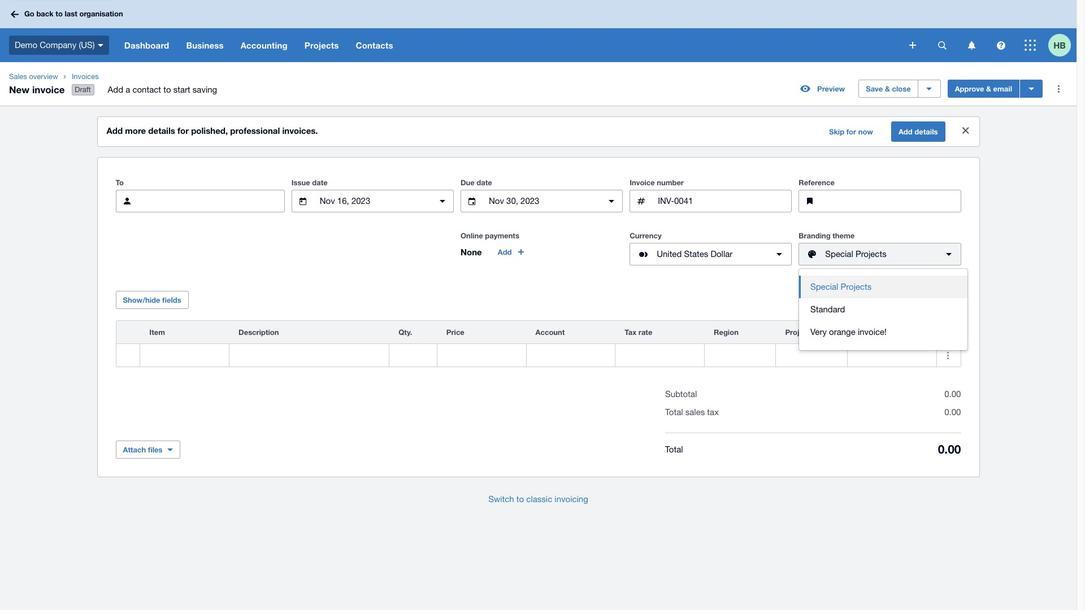 Task type: describe. For each thing, give the bounding box(es) containing it.
more
[[125, 126, 146, 136]]

hb button
[[1049, 28, 1077, 62]]

invoices link
[[67, 71, 226, 83]]

add details
[[899, 127, 939, 136]]

contact element
[[116, 190, 285, 213]]

fields
[[162, 296, 181, 305]]

Issue date text field
[[319, 191, 427, 212]]

2 horizontal spatial svg image
[[1025, 40, 1037, 51]]

price
[[447, 328, 465, 337]]

a
[[126, 85, 130, 95]]

(us)
[[79, 40, 95, 50]]

branding theme
[[799, 231, 855, 240]]

accounting
[[241, 40, 288, 50]]

draft
[[75, 85, 91, 94]]

hb
[[1054, 40, 1067, 50]]

add button
[[491, 243, 532, 261]]

special projects for special projects popup button
[[826, 249, 887, 259]]

united
[[657, 249, 682, 259]]

invoice line item list element
[[116, 321, 962, 368]]

date for due date
[[477, 178, 492, 187]]

very orange invoice! button
[[800, 321, 968, 344]]

email
[[994, 84, 1013, 93]]

company
[[40, 40, 76, 50]]

invoice!
[[858, 328, 887, 337]]

Amount field
[[848, 345, 937, 367]]

0 horizontal spatial details
[[148, 126, 175, 136]]

Invoice number text field
[[657, 191, 792, 212]]

special for special projects button
[[811, 282, 839, 292]]

united states dollar
[[657, 249, 733, 259]]

payments
[[485, 231, 520, 240]]

switch
[[489, 495, 514, 505]]

projects for special projects button
[[841, 282, 872, 292]]

To text field
[[143, 191, 284, 212]]

approve & email
[[956, 84, 1013, 93]]

demo company (us) button
[[0, 28, 116, 62]]

invoice number element
[[630, 190, 792, 213]]

very
[[811, 328, 827, 337]]

issue date
[[292, 178, 328, 187]]

due
[[461, 178, 475, 187]]

last
[[65, 9, 77, 18]]

add for add
[[498, 248, 512, 257]]

very orange invoice!
[[811, 328, 887, 337]]

none
[[461, 247, 482, 257]]

sales overview
[[9, 72, 58, 81]]

0 horizontal spatial for
[[178, 126, 189, 136]]

demo
[[15, 40, 37, 50]]

go back to last organisation
[[24, 9, 123, 18]]

add more details for polished, professional invoices.
[[107, 126, 318, 136]]

add for add more details for polished, professional invoices.
[[107, 126, 123, 136]]

close
[[893, 84, 911, 93]]

tax for tax rate
[[625, 328, 637, 337]]

tax exclusive button
[[888, 291, 962, 309]]

show/hide
[[123, 296, 160, 305]]

total for total sales tax
[[666, 408, 683, 417]]

preview button
[[794, 80, 852, 98]]

save & close button
[[859, 80, 919, 98]]

special projects button
[[800, 276, 968, 299]]

Inventory item text field
[[140, 345, 229, 367]]

invoicing
[[555, 495, 589, 505]]

add for add details
[[899, 127, 913, 136]]

issue
[[292, 178, 310, 187]]

attach files button
[[116, 441, 180, 459]]

invoice
[[32, 83, 65, 95]]

theme
[[833, 231, 855, 240]]

classic
[[527, 495, 553, 505]]

sales overview link
[[5, 71, 63, 83]]

more invoice options image
[[1048, 78, 1071, 100]]

& for email
[[987, 84, 992, 93]]

saving
[[193, 85, 217, 95]]

contacts button
[[348, 28, 402, 62]]

dashboard
[[124, 40, 169, 50]]

close image
[[955, 119, 978, 142]]

Reference text field
[[826, 191, 961, 212]]

add details button
[[892, 122, 946, 142]]

approve & email button
[[948, 80, 1020, 98]]

new
[[9, 83, 30, 95]]

svg image inside go back to last organisation link
[[11, 10, 19, 18]]

tax exclusive
[[896, 296, 939, 304]]

tax rate
[[625, 328, 653, 337]]

date for issue date
[[312, 178, 328, 187]]

professional
[[230, 126, 280, 136]]

start
[[173, 85, 190, 95]]

add more details for polished, professional invoices. status
[[98, 117, 980, 147]]

account
[[536, 328, 565, 337]]

projects button
[[296, 28, 348, 62]]

states
[[685, 249, 709, 259]]

subtotal
[[666, 390, 697, 399]]

more date options image for due date
[[601, 190, 623, 213]]

& for close
[[886, 84, 891, 93]]

contacts
[[356, 40, 393, 50]]

new invoice
[[9, 83, 65, 95]]

go back to last organisation link
[[7, 4, 130, 24]]

dollar
[[711, 249, 733, 259]]

to inside button
[[517, 495, 524, 505]]

rate
[[639, 328, 653, 337]]



Task type: locate. For each thing, give the bounding box(es) containing it.
svg image
[[1025, 40, 1037, 51], [939, 41, 947, 49], [968, 41, 976, 49]]

None field
[[140, 344, 229, 367]]

date right issue
[[312, 178, 328, 187]]

amount
[[857, 328, 885, 337]]

switch to classic invoicing
[[489, 495, 589, 505]]

0 vertical spatial 0.00
[[945, 390, 962, 399]]

&
[[886, 84, 891, 93], [987, 84, 992, 93]]

accounting button
[[232, 28, 296, 62]]

files
[[148, 446, 163, 455]]

tax inside popup button
[[896, 296, 907, 304]]

total sales tax
[[666, 408, 719, 417]]

contact
[[133, 85, 161, 95]]

1 horizontal spatial tax
[[896, 296, 907, 304]]

number
[[657, 178, 684, 187]]

0 vertical spatial tax
[[896, 296, 907, 304]]

& left email
[[987, 84, 992, 93]]

add inside add details button
[[899, 127, 913, 136]]

add left a
[[108, 85, 123, 95]]

tax
[[708, 408, 719, 417]]

branding
[[799, 231, 831, 240]]

1 & from the left
[[886, 84, 891, 93]]

navigation
[[116, 28, 902, 62]]

date
[[312, 178, 328, 187], [477, 178, 492, 187]]

business button
[[178, 28, 232, 62]]

list box
[[800, 269, 968, 351]]

preview
[[818, 84, 846, 93]]

attach files
[[123, 446, 163, 455]]

more date options image for issue date
[[431, 190, 454, 213]]

svg image right (us)
[[98, 44, 103, 47]]

tax inside invoice line item list element
[[625, 328, 637, 337]]

1 vertical spatial projects
[[856, 249, 887, 259]]

projects inside button
[[841, 282, 872, 292]]

projects up special projects button
[[856, 249, 887, 259]]

2 date from the left
[[477, 178, 492, 187]]

0 vertical spatial total
[[666, 408, 683, 417]]

skip for now button
[[823, 123, 881, 141]]

none field inside invoice line item list element
[[140, 344, 229, 367]]

2 more date options image from the left
[[601, 190, 623, 213]]

& right save
[[886, 84, 891, 93]]

details left close icon
[[915, 127, 939, 136]]

banner
[[0, 0, 1077, 62]]

0 horizontal spatial to
[[56, 9, 63, 18]]

qty.
[[399, 328, 412, 337]]

1 horizontal spatial svg image
[[968, 41, 976, 49]]

show/hide fields
[[123, 296, 181, 305]]

skip for now
[[830, 127, 874, 136]]

exclusive
[[909, 296, 939, 304]]

1 vertical spatial total
[[666, 445, 683, 454]]

overview
[[29, 72, 58, 81]]

add
[[108, 85, 123, 95], [107, 126, 123, 136], [899, 127, 913, 136], [498, 248, 512, 257]]

1 horizontal spatial to
[[164, 85, 171, 95]]

description
[[239, 328, 279, 337]]

add a contact to start saving
[[108, 85, 217, 95]]

add for add a contact to start saving
[[108, 85, 123, 95]]

to left start
[[164, 85, 171, 95]]

1 horizontal spatial &
[[987, 84, 992, 93]]

1 vertical spatial special projects
[[811, 282, 872, 292]]

Price field
[[438, 345, 526, 367]]

svg image left the "go"
[[11, 10, 19, 18]]

details right the "more"
[[148, 126, 175, 136]]

currency
[[630, 231, 662, 240]]

special projects button
[[799, 243, 962, 266]]

2 vertical spatial to
[[517, 495, 524, 505]]

sales
[[686, 408, 705, 417]]

0.00 for subtotal
[[945, 390, 962, 399]]

more date options image
[[431, 190, 454, 213], [601, 190, 623, 213]]

projects for special projects popup button
[[856, 249, 887, 259]]

date right due
[[477, 178, 492, 187]]

2 vertical spatial 0.00
[[939, 443, 962, 457]]

to
[[56, 9, 63, 18], [164, 85, 171, 95], [517, 495, 524, 505]]

standard button
[[800, 299, 968, 321]]

svg image inside the demo company (us) popup button
[[98, 44, 103, 47]]

attach
[[123, 446, 146, 455]]

add down payments
[[498, 248, 512, 257]]

online
[[461, 231, 483, 240]]

0 horizontal spatial more date options image
[[431, 190, 454, 213]]

Description text field
[[230, 345, 389, 367]]

special projects for special projects button
[[811, 282, 872, 292]]

tax left rate
[[625, 328, 637, 337]]

2 total from the top
[[666, 445, 683, 454]]

for inside skip for now button
[[847, 127, 857, 136]]

total
[[666, 408, 683, 417], [666, 445, 683, 454]]

1 more date options image from the left
[[431, 190, 454, 213]]

switch to classic invoicing button
[[480, 489, 598, 511]]

for
[[178, 126, 189, 136], [847, 127, 857, 136]]

special projects down theme
[[826, 249, 887, 259]]

add left the "more"
[[107, 126, 123, 136]]

special up the standard in the right of the page
[[811, 282, 839, 292]]

dashboard link
[[116, 28, 178, 62]]

organisation
[[79, 9, 123, 18]]

1 date from the left
[[312, 178, 328, 187]]

projects inside popup button
[[856, 249, 887, 259]]

total down subtotal
[[666, 408, 683, 417]]

0 vertical spatial to
[[56, 9, 63, 18]]

tax for tax exclusive
[[896, 296, 907, 304]]

for left now
[[847, 127, 857, 136]]

0 vertical spatial special
[[826, 249, 854, 259]]

total down 'total sales tax'
[[666, 445, 683, 454]]

approve
[[956, 84, 985, 93]]

2 & from the left
[[987, 84, 992, 93]]

to left last
[[56, 9, 63, 18]]

invoice number
[[630, 178, 684, 187]]

save & close
[[867, 84, 911, 93]]

skip
[[830, 127, 845, 136]]

0 horizontal spatial svg image
[[939, 41, 947, 49]]

invoice
[[630, 178, 655, 187]]

special
[[826, 249, 854, 259], [811, 282, 839, 292]]

sales
[[9, 72, 27, 81]]

1 horizontal spatial details
[[915, 127, 939, 136]]

for left polished,
[[178, 126, 189, 136]]

save
[[867, 84, 884, 93]]

projects up the standard button
[[841, 282, 872, 292]]

Quantity field
[[390, 345, 437, 367]]

special inside popup button
[[826, 249, 854, 259]]

due date
[[461, 178, 492, 187]]

orange
[[830, 328, 856, 337]]

tax left exclusive
[[896, 296, 907, 304]]

svg image up close
[[910, 42, 917, 49]]

0 vertical spatial projects
[[305, 40, 339, 50]]

1 horizontal spatial date
[[477, 178, 492, 187]]

business
[[186, 40, 224, 50]]

group
[[800, 269, 968, 351]]

0 horizontal spatial date
[[312, 178, 328, 187]]

more line item options image
[[937, 344, 960, 367]]

total for total
[[666, 445, 683, 454]]

region
[[714, 328, 739, 337]]

special projects
[[826, 249, 887, 259], [811, 282, 872, 292]]

1 horizontal spatial more date options image
[[601, 190, 623, 213]]

1 horizontal spatial for
[[847, 127, 857, 136]]

1 vertical spatial special
[[811, 282, 839, 292]]

invoices
[[72, 72, 99, 81]]

navigation containing dashboard
[[116, 28, 902, 62]]

2 vertical spatial projects
[[841, 282, 872, 292]]

add right now
[[899, 127, 913, 136]]

special for special projects popup button
[[826, 249, 854, 259]]

to right switch
[[517, 495, 524, 505]]

special inside button
[[811, 282, 839, 292]]

projects
[[305, 40, 339, 50], [856, 249, 887, 259], [841, 282, 872, 292]]

navigation inside banner
[[116, 28, 902, 62]]

add inside add button
[[498, 248, 512, 257]]

0 horizontal spatial &
[[886, 84, 891, 93]]

special down theme
[[826, 249, 854, 259]]

item
[[149, 328, 165, 337]]

projects left contacts
[[305, 40, 339, 50]]

1 vertical spatial 0.00
[[945, 408, 962, 417]]

show/hide fields button
[[116, 291, 189, 309]]

polished,
[[191, 126, 228, 136]]

standard
[[811, 305, 846, 315]]

special projects up the standard in the right of the page
[[811, 282, 872, 292]]

group containing special projects
[[800, 269, 968, 351]]

details inside button
[[915, 127, 939, 136]]

banner containing hb
[[0, 0, 1077, 62]]

online payments
[[461, 231, 520, 240]]

list box containing special projects
[[800, 269, 968, 351]]

Due date text field
[[488, 191, 596, 212]]

special projects inside special projects popup button
[[826, 249, 887, 259]]

projects inside dropdown button
[[305, 40, 339, 50]]

back
[[36, 9, 54, 18]]

special projects inside special projects button
[[811, 282, 872, 292]]

united states dollar button
[[630, 243, 792, 266]]

1 total from the top
[[666, 408, 683, 417]]

1 vertical spatial tax
[[625, 328, 637, 337]]

2 horizontal spatial to
[[517, 495, 524, 505]]

svg image up email
[[997, 41, 1006, 49]]

0.00 for total sales tax
[[945, 408, 962, 417]]

1 vertical spatial to
[[164, 85, 171, 95]]

0 horizontal spatial tax
[[625, 328, 637, 337]]

project
[[786, 328, 811, 337]]

svg image
[[11, 10, 19, 18], [997, 41, 1006, 49], [910, 42, 917, 49], [98, 44, 103, 47]]

0 vertical spatial special projects
[[826, 249, 887, 259]]



Task type: vqa. For each thing, say whether or not it's contained in the screenshot.
to to the middle
yes



